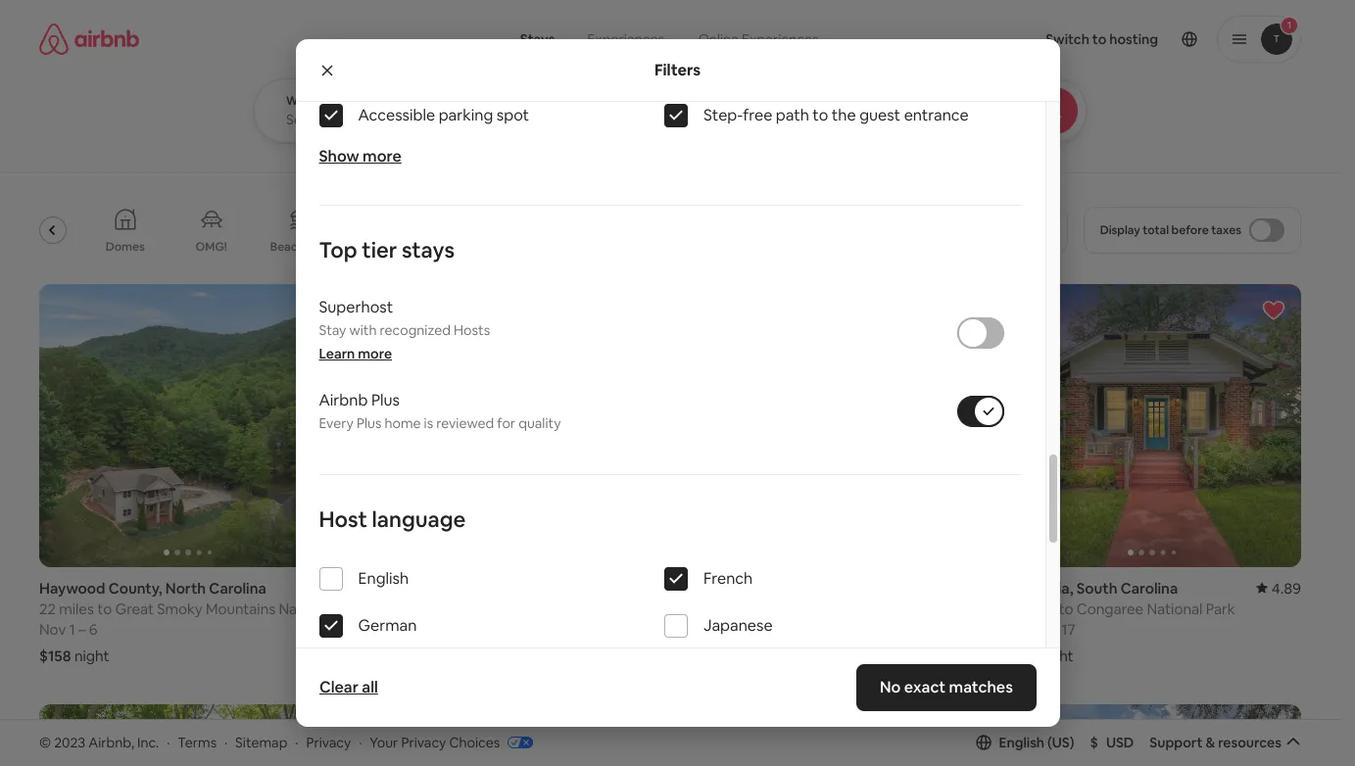 Task type: describe. For each thing, give the bounding box(es) containing it.
south inside west columbia, south carolina 23 miles to congaree national park dec 4 – 9 $250 night
[[794, 579, 835, 598]]

haywood
[[39, 579, 105, 598]]

off-
[[363, 239, 386, 255]]

12
[[1033, 620, 1048, 639]]

south inside columbia, south carolina 17 miles to congaree national park nov 12 – 17 $103 night
[[1077, 579, 1118, 598]]

haywood county, north carolina 22 miles to great smoky mountains national park
[[39, 579, 335, 637]]

1 inside nov 1 – 6 $158 night
[[69, 620, 75, 639]]

recognized
[[380, 322, 451, 339]]

clear
[[319, 677, 358, 698]]

great inside asheville, north carolina 43 miles to great smoky mountains national park
[[437, 599, 476, 618]]

columbia, inside columbia, south carolina 17 miles to congaree national park nov 12 – 17 $103 night
[[1003, 579, 1073, 598]]

congaree inside west columbia, south carolina 23 miles to congaree national park dec 4 – 9 $250 night
[[758, 599, 825, 618]]

terms link
[[178, 734, 217, 751]]

asheville,
[[361, 579, 426, 598]]

1 inside nov 26 – dec 1 $380 night
[[452, 620, 458, 639]]

©
[[39, 734, 51, 751]]

where
[[286, 93, 323, 109]]

show for show map
[[625, 647, 660, 665]]

national inside asheville, north carolina 43 miles to great smoky mountains national park
[[600, 599, 656, 618]]

&
[[1206, 734, 1215, 751]]

online
[[698, 30, 739, 48]]

to inside haywood county, north carolina 22 miles to great smoky mountains national park
[[97, 599, 112, 618]]

9
[[735, 620, 743, 639]]

23
[[682, 599, 699, 618]]

nov 1 – 6 $158 night
[[39, 620, 109, 665]]

– inside columbia, south carolina 17 miles to congaree national park nov 12 – 17 $103 night
[[1051, 620, 1058, 639]]

experiences inside button
[[587, 30, 664, 48]]

nov inside columbia, south carolina 17 miles to congaree national park nov 12 – 17 $103 night
[[1003, 620, 1030, 639]]

mountains inside haywood county, north carolina 22 miles to great smoky mountains national park
[[206, 599, 276, 618]]

host language
[[319, 506, 466, 533]]

step-
[[704, 105, 743, 126]]

park inside haywood county, north carolina 22 miles to great smoky mountains national park
[[39, 618, 69, 637]]

english (us) button
[[975, 734, 1075, 751]]

english (us)
[[999, 734, 1075, 751]]

2 experiences from the left
[[742, 30, 819, 48]]

sitemap
[[235, 734, 287, 751]]

carolina inside asheville, north carolina 43 miles to great smoky mountains national park
[[473, 579, 530, 598]]

– inside west columbia, south carolina 23 miles to congaree national park dec 4 – 9 $250 night
[[724, 620, 732, 639]]

tier
[[362, 236, 397, 264]]

nov 26 – dec 1 $380 night
[[361, 620, 458, 665]]

$103
[[1003, 647, 1036, 665]]

matches
[[949, 677, 1013, 698]]

4 · from the left
[[359, 734, 362, 751]]

stays tab panel
[[254, 78, 1140, 143]]

6
[[89, 620, 98, 639]]

online experiences link
[[681, 20, 836, 59]]

superhost
[[319, 297, 393, 318]]

learn more link
[[319, 345, 392, 363]]

$
[[1090, 734, 1098, 751]]

experiences button
[[571, 20, 681, 59]]

5.0 out of 5 average rating image
[[301, 579, 337, 598]]

before
[[1172, 222, 1209, 238]]

japanese
[[704, 616, 773, 636]]

show more
[[319, 146, 402, 167]]

spot
[[497, 105, 529, 126]]

carolina inside columbia, south carolina 17 miles to congaree national park nov 12 – 17 $103 night
[[1121, 579, 1178, 598]]

english for english (us)
[[999, 734, 1045, 751]]

exact
[[904, 677, 945, 698]]

1 privacy from the left
[[306, 734, 351, 751]]

airbnb,
[[88, 734, 134, 751]]

taxes
[[1211, 222, 1242, 238]]

to inside asheville, north carolina 43 miles to great smoky mountains national park
[[419, 599, 433, 618]]

2 · from the left
[[224, 734, 228, 751]]

total
[[1143, 222, 1169, 238]]

superhost stay with recognized hosts learn more
[[319, 297, 490, 363]]

hosts
[[454, 322, 490, 339]]

show for show more
[[319, 146, 359, 167]]

domes
[[105, 239, 145, 255]]

4.89
[[1272, 579, 1301, 598]]

show map
[[625, 647, 692, 665]]

night inside west columbia, south carolina 23 miles to congaree national park dec 4 – 9 $250 night
[[719, 647, 754, 665]]

sitemap link
[[235, 734, 287, 751]]

resources
[[1218, 734, 1282, 751]]

language
[[372, 506, 466, 533]]

0 vertical spatial more
[[363, 146, 402, 167]]

no
[[880, 677, 901, 698]]

learn
[[319, 345, 355, 363]]

nov for nov 1 – 6 $158 night
[[39, 620, 66, 639]]

$ usd
[[1090, 734, 1134, 751]]

dec inside nov 26 – dec 1 $380 night
[[421, 620, 449, 639]]

miles inside columbia, south carolina 17 miles to congaree national park nov 12 – 17 $103 night
[[1021, 599, 1056, 618]]

add to wishlist: columbia, south carolina image
[[1262, 719, 1286, 743]]

stays button
[[504, 20, 571, 59]]

1 horizontal spatial 17
[[1062, 620, 1076, 639]]

guest
[[860, 105, 901, 126]]

smoky inside haywood county, north carolina 22 miles to great smoky mountains national park
[[157, 599, 203, 618]]

4.89 out of 5 average rating image
[[1256, 579, 1301, 598]]

every
[[319, 415, 354, 432]]

asheville, north carolina 43 miles to great smoky mountains national park
[[361, 579, 656, 637]]

park inside asheville, north carolina 43 miles to great smoky mountains national park
[[361, 618, 390, 637]]

add to wishlist: canton, north carolina image
[[941, 719, 964, 743]]

omg!
[[196, 239, 227, 255]]

nov for nov 26 – dec 1 $380 night
[[361, 620, 387, 639]]

is
[[424, 415, 433, 432]]

$250
[[682, 647, 716, 665]]

step-free path to the guest entrance
[[704, 105, 969, 126]]

1 · from the left
[[167, 734, 170, 751]]

english for english
[[358, 569, 409, 589]]

display total before taxes
[[1100, 222, 1242, 238]]

north inside asheville, north carolina 43 miles to great smoky mountains national park
[[429, 579, 470, 598]]

airbnb
[[319, 390, 368, 411]]

support
[[1150, 734, 1203, 751]]

5.0
[[316, 579, 337, 598]]

usd
[[1106, 734, 1134, 751]]

0 vertical spatial 17
[[1003, 599, 1017, 618]]

airbnb plus every plus home is reviewed for quality
[[319, 390, 561, 432]]

43
[[361, 599, 377, 618]]

to inside west columbia, south carolina 23 miles to congaree national park dec 4 – 9 $250 night
[[740, 599, 755, 618]]



Task type: vqa. For each thing, say whether or not it's contained in the screenshot.
'Add guests'
no



Task type: locate. For each thing, give the bounding box(es) containing it.
1 vertical spatial 17
[[1062, 620, 1076, 639]]

more down with
[[358, 345, 392, 363]]

4 – from the left
[[1051, 620, 1058, 639]]

clear all button
[[309, 668, 387, 707]]

host
[[319, 506, 367, 533]]

3 national from the left
[[828, 599, 884, 618]]

1 horizontal spatial experiences
[[742, 30, 819, 48]]

1 horizontal spatial north
[[429, 579, 470, 598]]

– right 12
[[1051, 620, 1058, 639]]

what can we help you find? tab list
[[504, 20, 681, 59]]

german
[[358, 616, 417, 636]]

0 horizontal spatial great
[[115, 599, 154, 618]]

2 north from the left
[[429, 579, 470, 598]]

1 horizontal spatial great
[[437, 599, 476, 618]]

smoky
[[157, 599, 203, 618], [479, 599, 524, 618]]

miles
[[59, 599, 94, 618], [381, 599, 416, 618], [702, 599, 737, 618], [1021, 599, 1056, 618]]

0 horizontal spatial mountains
[[206, 599, 276, 618]]

show down the where
[[319, 146, 359, 167]]

night inside columbia, south carolina 17 miles to congaree national park nov 12 – 17 $103 night
[[1039, 647, 1074, 665]]

3 miles from the left
[[702, 599, 737, 618]]

display
[[1100, 222, 1140, 238]]

parking
[[439, 105, 493, 126]]

1 horizontal spatial south
[[1077, 579, 1118, 598]]

0 vertical spatial show
[[319, 146, 359, 167]]

your privacy choices link
[[370, 734, 533, 753]]

the
[[832, 105, 856, 126]]

26
[[391, 620, 407, 639]]

off-the-grid
[[363, 239, 431, 255]]

show map button
[[605, 633, 735, 680]]

2 horizontal spatial nov
[[1003, 620, 1030, 639]]

carolina inside west columbia, south carolina 23 miles to congaree national park dec 4 – 9 $250 night
[[839, 579, 896, 598]]

show inside filters dialog
[[319, 146, 359, 167]]

remove from wishlist: columbia, south carolina image
[[1262, 299, 1286, 322]]

miles up '26'
[[381, 599, 416, 618]]

more inside superhost stay with recognized hosts learn more
[[358, 345, 392, 363]]

remove from wishlist: west columbia, south carolina image
[[941, 299, 964, 322]]

support & resources button
[[1150, 734, 1301, 751]]

to inside columbia, south carolina 17 miles to congaree national park nov 12 – 17 $103 night
[[1059, 599, 1074, 618]]

1 horizontal spatial english
[[999, 734, 1045, 751]]

home
[[385, 415, 421, 432]]

1 horizontal spatial privacy
[[401, 734, 446, 751]]

– inside nov 1 – 6 $158 night
[[78, 620, 86, 639]]

1 congaree from the left
[[758, 599, 825, 618]]

1 left 6
[[69, 620, 75, 639]]

0 horizontal spatial privacy
[[306, 734, 351, 751]]

group containing off-the-grid
[[0, 192, 965, 268]]

support & resources
[[1150, 734, 1282, 751]]

1 smoky from the left
[[157, 599, 203, 618]]

terms · sitemap · privacy
[[178, 734, 351, 751]]

2 – from the left
[[411, 620, 418, 639]]

great
[[115, 599, 154, 618], [437, 599, 476, 618]]

1 1 from the left
[[69, 620, 75, 639]]

congaree inside columbia, south carolina 17 miles to congaree national park nov 12 – 17 $103 night
[[1077, 599, 1144, 618]]

columbia, south carolina 17 miles to congaree national park nov 12 – 17 $103 night
[[1003, 579, 1235, 665]]

columbia, up 'japanese'
[[721, 579, 791, 598]]

17
[[1003, 599, 1017, 618], [1062, 620, 1076, 639]]

no exact matches
[[880, 677, 1013, 698]]

north inside haywood county, north carolina 22 miles to great smoky mountains national park
[[165, 579, 206, 598]]

None search field
[[254, 0, 1140, 143]]

2 great from the left
[[437, 599, 476, 618]]

1 mountains from the left
[[206, 599, 276, 618]]

· right inc.
[[167, 734, 170, 751]]

1 vertical spatial more
[[358, 345, 392, 363]]

mountains
[[206, 599, 276, 618], [527, 599, 597, 618]]

english left (us)
[[999, 734, 1045, 751]]

stays
[[520, 30, 555, 48]]

night down 12
[[1039, 647, 1074, 665]]

1 horizontal spatial dec
[[682, 620, 709, 639]]

4 carolina from the left
[[1121, 579, 1178, 598]]

more down accessible
[[363, 146, 402, 167]]

top tier stays
[[319, 236, 455, 264]]

national inside west columbia, south carolina 23 miles to congaree national park dec 4 – 9 $250 night
[[828, 599, 884, 618]]

1 horizontal spatial 1
[[452, 620, 458, 639]]

columbia,
[[721, 579, 791, 598], [1003, 579, 1073, 598]]

carolina inside haywood county, north carolina 22 miles to great smoky mountains national park
[[209, 579, 266, 598]]

4 national from the left
[[1147, 599, 1203, 618]]

privacy right your at the bottom of the page
[[401, 734, 446, 751]]

privacy link
[[306, 734, 351, 751]]

west columbia, south carolina 23 miles to congaree national park dec 4 – 9 $250 night
[[682, 579, 916, 665]]

miles up 12
[[1021, 599, 1056, 618]]

1 horizontal spatial mountains
[[527, 599, 597, 618]]

show inside button
[[625, 647, 660, 665]]

1 carolina from the left
[[209, 579, 266, 598]]

1 horizontal spatial nov
[[361, 620, 387, 639]]

22
[[39, 599, 56, 618]]

stays
[[402, 236, 455, 264]]

2 nov from the left
[[361, 620, 387, 639]]

1 south from the left
[[794, 579, 835, 598]]

Where field
[[286, 111, 542, 128]]

night down '9'
[[719, 647, 754, 665]]

(us)
[[1048, 734, 1075, 751]]

2 night from the left
[[399, 647, 433, 665]]

17 right 12
[[1062, 620, 1076, 639]]

beachfront
[[270, 239, 332, 255]]

nov inside nov 1 – 6 $158 night
[[39, 620, 66, 639]]

accessible parking spot
[[358, 105, 529, 126]]

nov down 43
[[361, 620, 387, 639]]

4
[[713, 620, 721, 639]]

south
[[794, 579, 835, 598], [1077, 579, 1118, 598]]

national inside columbia, south carolina 17 miles to congaree national park nov 12 – 17 $103 night
[[1147, 599, 1203, 618]]

plus right every
[[357, 415, 382, 432]]

park inside columbia, south carolina 17 miles to congaree national park nov 12 – 17 $103 night
[[1206, 599, 1235, 618]]

3 – from the left
[[724, 620, 732, 639]]

profile element
[[866, 0, 1301, 78]]

1 vertical spatial plus
[[357, 415, 382, 432]]

to inside filters dialog
[[813, 105, 828, 126]]

grid
[[409, 239, 431, 255]]

all
[[361, 677, 378, 698]]

national inside haywood county, north carolina 22 miles to great smoky mountains national park
[[279, 599, 335, 618]]

1 national from the left
[[279, 599, 335, 618]]

2 miles from the left
[[381, 599, 416, 618]]

0 horizontal spatial south
[[794, 579, 835, 598]]

great up nov 26 – dec 1 $380 night
[[437, 599, 476, 618]]

your
[[370, 734, 398, 751]]

dec inside west columbia, south carolina 23 miles to congaree national park dec 4 – 9 $250 night
[[682, 620, 709, 639]]

nov down 22
[[39, 620, 66, 639]]

1 horizontal spatial smoky
[[479, 599, 524, 618]]

3 nov from the left
[[1003, 620, 1030, 639]]

– left 6
[[78, 620, 86, 639]]

french
[[704, 569, 753, 589]]

0 horizontal spatial north
[[165, 579, 206, 598]]

miles down haywood
[[59, 599, 94, 618]]

nov left 12
[[1003, 620, 1030, 639]]

2 smoky from the left
[[479, 599, 524, 618]]

0 horizontal spatial columbia,
[[721, 579, 791, 598]]

mountains inside asheville, north carolina 43 miles to great smoky mountains national park
[[527, 599, 597, 618]]

entrance
[[904, 105, 969, 126]]

2 columbia, from the left
[[1003, 579, 1073, 598]]

columbia, up 12
[[1003, 579, 1073, 598]]

· right terms
[[224, 734, 228, 751]]

1 dec from the left
[[421, 620, 449, 639]]

privacy left your at the bottom of the page
[[306, 734, 351, 751]]

experiences
[[587, 30, 664, 48], [742, 30, 819, 48]]

the-
[[386, 239, 409, 255]]

national
[[279, 599, 335, 618], [600, 599, 656, 618], [828, 599, 884, 618], [1147, 599, 1203, 618]]

experiences right "online"
[[742, 30, 819, 48]]

stay
[[319, 322, 346, 339]]

clear all
[[319, 677, 378, 698]]

1 north from the left
[[165, 579, 206, 598]]

2 privacy from the left
[[401, 734, 446, 751]]

1 nov from the left
[[39, 620, 66, 639]]

terms
[[178, 734, 217, 751]]

– left '9'
[[724, 620, 732, 639]]

choices
[[449, 734, 500, 751]]

3 · from the left
[[295, 734, 298, 751]]

with
[[349, 322, 377, 339]]

great down county,
[[115, 599, 154, 618]]

park inside west columbia, south carolina 23 miles to congaree national park dec 4 – 9 $250 night
[[887, 599, 916, 618]]

0 horizontal spatial nov
[[39, 620, 66, 639]]

show more button
[[319, 146, 402, 167]]

miles inside haywood county, north carolina 22 miles to great smoky mountains national park
[[59, 599, 94, 618]]

1 vertical spatial show
[[625, 647, 660, 665]]

reviewed
[[436, 415, 494, 432]]

– right '26'
[[411, 620, 418, 639]]

2 south from the left
[[1077, 579, 1118, 598]]

miles inside asheville, north carolina 43 miles to great smoky mountains national park
[[381, 599, 416, 618]]

top
[[319, 236, 357, 264]]

miles up 4
[[702, 599, 737, 618]]

north right asheville,
[[429, 579, 470, 598]]

· left your at the bottom of the page
[[359, 734, 362, 751]]

2 dec from the left
[[682, 620, 709, 639]]

night
[[74, 647, 109, 665], [399, 647, 433, 665], [719, 647, 754, 665], [1039, 647, 1074, 665]]

– inside nov 26 – dec 1 $380 night
[[411, 620, 418, 639]]

17 up $103
[[1003, 599, 1017, 618]]

0 vertical spatial plus
[[371, 390, 400, 411]]

1 vertical spatial english
[[999, 734, 1045, 751]]

3 carolina from the left
[[839, 579, 896, 598]]

1 right '26'
[[452, 620, 458, 639]]

to
[[813, 105, 828, 126], [97, 599, 112, 618], [419, 599, 433, 618], [740, 599, 755, 618], [1059, 599, 1074, 618]]

add to wishlist: horse shoe, north carolina image
[[619, 719, 643, 743]]

0 horizontal spatial smoky
[[157, 599, 203, 618]]

1 night from the left
[[74, 647, 109, 665]]

great inside haywood county, north carolina 22 miles to great smoky mountains national park
[[115, 599, 154, 618]]

2 national from the left
[[600, 599, 656, 618]]

free
[[743, 105, 772, 126]]

4 miles from the left
[[1021, 599, 1056, 618]]

night down '26'
[[399, 647, 433, 665]]

for
[[497, 415, 516, 432]]

north right county,
[[165, 579, 206, 598]]

quality
[[519, 415, 561, 432]]

night down 6
[[74, 647, 109, 665]]

2 carolina from the left
[[473, 579, 530, 598]]

2 congaree from the left
[[1077, 599, 1144, 618]]

0 horizontal spatial 1
[[69, 620, 75, 639]]

0 vertical spatial english
[[358, 569, 409, 589]]

group
[[0, 192, 965, 268], [39, 284, 337, 567], [361, 284, 658, 567], [682, 284, 980, 567], [1003, 284, 1301, 567], [39, 704, 337, 766], [361, 704, 658, 766], [682, 704, 980, 766], [1003, 704, 1301, 766]]

$158
[[39, 647, 71, 665]]

1
[[69, 620, 75, 639], [452, 620, 458, 639]]

0 horizontal spatial english
[[358, 569, 409, 589]]

inc.
[[137, 734, 159, 751]]

1 – from the left
[[78, 620, 86, 639]]

english up 43
[[358, 569, 409, 589]]

2 1 from the left
[[452, 620, 458, 639]]

4 night from the left
[[1039, 647, 1074, 665]]

nov inside nov 26 – dec 1 $380 night
[[361, 620, 387, 639]]

add to wishlist: haywood county, north carolina image
[[298, 299, 321, 322]]

3 night from the left
[[719, 647, 754, 665]]

dec left 4
[[682, 620, 709, 639]]

path
[[776, 105, 809, 126]]

show
[[319, 146, 359, 167], [625, 647, 660, 665]]

smoky inside asheville, north carolina 43 miles to great smoky mountains national park
[[479, 599, 524, 618]]

1 miles from the left
[[59, 599, 94, 618]]

plus up home
[[371, 390, 400, 411]]

1 great from the left
[[115, 599, 154, 618]]

none search field containing stays
[[254, 0, 1140, 143]]

remove from wishlist: asheville, north carolina image
[[298, 719, 321, 743]]

1 horizontal spatial congaree
[[1077, 599, 1144, 618]]

1 columbia, from the left
[[721, 579, 791, 598]]

congaree
[[758, 599, 825, 618], [1077, 599, 1144, 618]]

0 horizontal spatial dec
[[421, 620, 449, 639]]

night inside nov 26 – dec 1 $380 night
[[399, 647, 433, 665]]

0 horizontal spatial 17
[[1003, 599, 1017, 618]]

1 experiences from the left
[[587, 30, 664, 48]]

carolina
[[209, 579, 266, 598], [473, 579, 530, 598], [839, 579, 896, 598], [1121, 579, 1178, 598]]

display total before taxes button
[[1083, 207, 1301, 254]]

no exact matches link
[[856, 664, 1036, 711]]

your privacy choices
[[370, 734, 500, 751]]

online experiences
[[698, 30, 819, 48]]

2 mountains from the left
[[527, 599, 597, 618]]

night inside nov 1 – 6 $158 night
[[74, 647, 109, 665]]

·
[[167, 734, 170, 751], [224, 734, 228, 751], [295, 734, 298, 751], [359, 734, 362, 751]]

1 horizontal spatial show
[[625, 647, 660, 665]]

0 horizontal spatial show
[[319, 146, 359, 167]]

1 horizontal spatial columbia,
[[1003, 579, 1073, 598]]

show left map
[[625, 647, 660, 665]]

miles inside west columbia, south carolina 23 miles to congaree national park dec 4 – 9 $250 night
[[702, 599, 737, 618]]

0 horizontal spatial congaree
[[758, 599, 825, 618]]

0 horizontal spatial experiences
[[587, 30, 664, 48]]

filters dialog
[[295, 0, 1060, 766]]

filters
[[654, 59, 701, 80]]

dec right '26'
[[421, 620, 449, 639]]

experiences up filters
[[587, 30, 664, 48]]

columbia, inside west columbia, south carolina 23 miles to congaree national park dec 4 – 9 $250 night
[[721, 579, 791, 598]]

english inside filters dialog
[[358, 569, 409, 589]]

· left privacy link
[[295, 734, 298, 751]]

plus
[[371, 390, 400, 411], [357, 415, 382, 432]]



